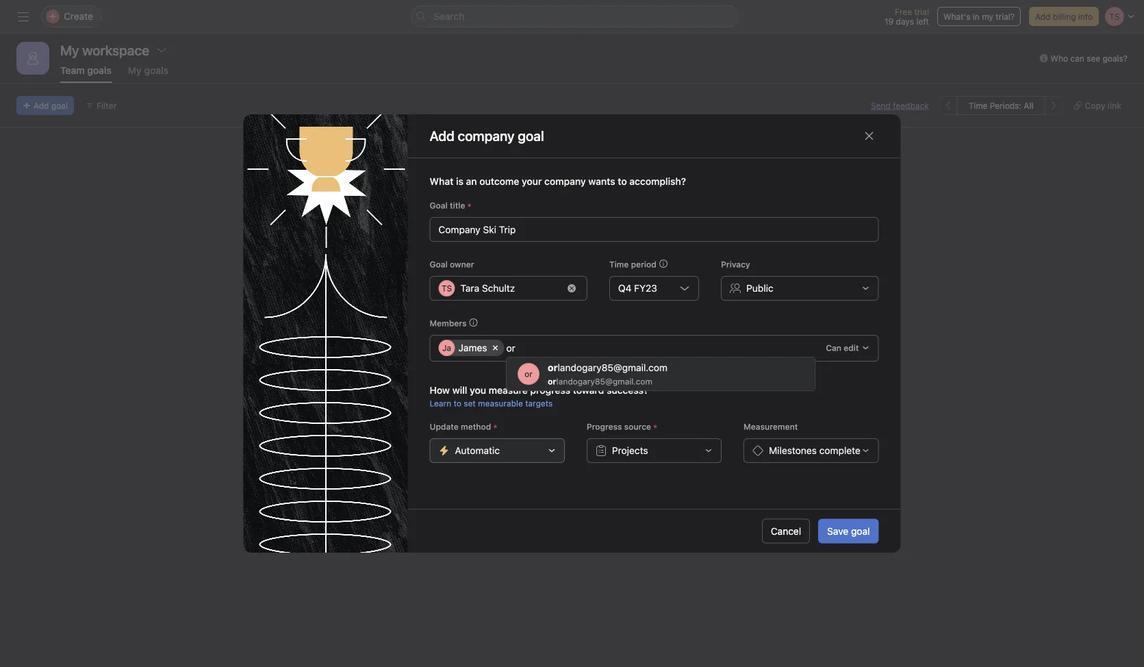 Task type: locate. For each thing, give the bounding box(es) containing it.
stay
[[486, 183, 504, 195]]

2 goals from the left
[[144, 65, 169, 76]]

1 horizontal spatial goal
[[851, 525, 870, 537]]

Mission title text field
[[256, 139, 324, 171]]

0 vertical spatial goal
[[51, 101, 68, 110]]

1 required image from the left
[[491, 423, 500, 431]]

access
[[651, 183, 682, 195]]

align
[[397, 183, 418, 195]]

company left wants
[[545, 176, 586, 187]]

my
[[982, 12, 994, 21]]

goals down "my workspace" at top
[[87, 65, 112, 76]]

or
[[548, 362, 558, 373], [525, 369, 533, 379], [548, 377, 557, 386]]

1 horizontal spatial company
[[545, 176, 586, 187]]

0 vertical spatial to
[[386, 183, 394, 195]]

0 vertical spatial landogary85@gmail.com
[[558, 362, 668, 373]]

targets
[[526, 399, 553, 408]]

to
[[386, 183, 394, 195], [454, 399, 462, 408]]

to accomplish?
[[618, 176, 686, 187]]

1 goal from the top
[[430, 201, 448, 210]]

goal right save
[[851, 525, 870, 537]]

test
[[275, 275, 294, 286]]

1 vertical spatial can
[[685, 183, 701, 195]]

your down mission title text box
[[284, 183, 304, 195]]

option containing or
[[507, 358, 815, 390]]

what
[[430, 176, 454, 187]]

status
[[813, 276, 836, 286]]

your right align
[[421, 183, 440, 195]]

what's in my trial?
[[944, 12, 1015, 21]]

2 required image from the left
[[651, 423, 660, 431]]

privacy
[[721, 260, 751, 269]]

None text field
[[507, 340, 526, 356]]

required image down learn to set measurable targets "link"
[[491, 423, 500, 431]]

0 horizontal spatial goals
[[87, 65, 112, 76]]

0 horizontal spatial required image
[[491, 423, 500, 431]]

or up progress
[[548, 362, 558, 373]]

0 horizontal spatial to
[[386, 183, 394, 195]]

1 vertical spatial goal
[[851, 525, 870, 537]]

goals right my
[[144, 65, 169, 76]]

wants
[[589, 176, 616, 187]]

progress source
[[587, 422, 651, 432]]

0 vertical spatial goal
[[430, 201, 448, 210]]

0 horizontal spatial can
[[685, 183, 701, 195]]

can left see
[[1071, 53, 1085, 63]]

can edit
[[826, 343, 859, 353]]

1 horizontal spatial goals
[[144, 65, 169, 76]]

automatic button
[[430, 438, 565, 463]]

trial?
[[996, 12, 1015, 21]]

add inside dialog
[[430, 128, 455, 144]]

copy link button
[[1068, 96, 1128, 115]]

1 horizontal spatial can
[[1071, 53, 1085, 63]]

milestones complete button
[[744, 438, 879, 463]]

pt. i
[[275, 364, 293, 375]]

goal left title on the top of page
[[430, 201, 448, 210]]

add your company mission to align your work and stay inspired. only members with full access can edit.
[[264, 183, 723, 195]]

can left edit.
[[685, 183, 701, 195]]

learn to set measurable targets link
[[430, 399, 553, 408]]

0 horizontal spatial company
[[306, 183, 347, 195]]

2 horizontal spatial your
[[522, 176, 542, 187]]

add company goal dialog
[[244, 114, 901, 553]]

1 goals from the left
[[87, 65, 112, 76]]

or up how will you measure progress toward success? learn to set measurable targets
[[525, 369, 533, 379]]

goals?
[[1103, 53, 1128, 63]]

close this dialog image
[[864, 130, 875, 141]]

trial
[[915, 7, 929, 16]]

can
[[826, 343, 842, 353]]

learn
[[430, 399, 452, 408]]

edit.
[[703, 183, 723, 195]]

ts
[[442, 284, 452, 293]]

risk
[[823, 365, 836, 375]]

add billing info
[[1036, 12, 1093, 21]]

required image up projects dropdown button
[[651, 423, 660, 431]]

inspired.
[[507, 183, 545, 195]]

or landogary85@gmail.com or landogary85@gmail.com
[[548, 362, 668, 386]]

required image
[[465, 201, 474, 210]]

cancel button
[[762, 519, 810, 544]]

method
[[461, 422, 491, 432]]

projects button
[[587, 438, 722, 463]]

goals for my goals
[[144, 65, 169, 76]]

progress
[[530, 385, 571, 396]]

your
[[522, 176, 542, 187], [284, 183, 304, 195], [421, 183, 440, 195]]

to left align
[[386, 183, 394, 195]]

2 goal from the top
[[430, 260, 448, 269]]

to left set
[[454, 399, 462, 408]]

automatic
[[455, 445, 500, 456]]

goal owner
[[430, 260, 474, 269]]

measure
[[489, 385, 528, 396]]

•
[[839, 276, 843, 286]]

add billing info button
[[1030, 7, 1099, 26]]

goal for save goal
[[851, 525, 870, 537]]

1 horizontal spatial to
[[454, 399, 462, 408]]

public
[[747, 283, 774, 294]]

goal title
[[430, 201, 465, 210]]

ja
[[442, 343, 451, 353]]

at
[[812, 365, 820, 375]]

required image for method
[[491, 423, 500, 431]]

1 vertical spatial to
[[454, 399, 462, 408]]

in
[[973, 12, 980, 21]]

search list box
[[411, 5, 739, 27]]

set
[[464, 399, 476, 408]]

0 vertical spatial can
[[1071, 53, 1085, 63]]

company left mission
[[306, 183, 347, 195]]

milestones
[[769, 445, 817, 456]]

1 horizontal spatial required image
[[651, 423, 660, 431]]

feedback
[[893, 101, 929, 110]]

add goal
[[34, 101, 68, 110]]

what's
[[944, 12, 971, 21]]

goal down team
[[51, 101, 68, 110]]

goal left owner
[[430, 260, 448, 269]]

goal
[[430, 201, 448, 210], [430, 260, 448, 269]]

1 vertical spatial goal
[[430, 260, 448, 269]]

members
[[430, 319, 467, 328]]

option
[[507, 358, 815, 390]]

free trial 19 days left
[[885, 7, 929, 26]]

0 horizontal spatial goal
[[51, 101, 68, 110]]

what is an outcome your company wants to accomplish?
[[430, 176, 686, 187]]

add goal button
[[16, 96, 74, 115]]

how
[[430, 385, 450, 396]]

goal
[[51, 101, 68, 110], [851, 525, 870, 537]]

complete
[[820, 445, 861, 456]]

landogary85@gmail.com up the "toward success?"
[[558, 362, 668, 373]]

progress
[[587, 422, 622, 432]]

required image
[[491, 423, 500, 431], [651, 423, 660, 431]]

company
[[545, 176, 586, 187], [306, 183, 347, 195]]

or up targets
[[548, 377, 557, 386]]

outcome
[[480, 176, 519, 187]]

required image for source
[[651, 423, 660, 431]]

your left only
[[522, 176, 542, 187]]

goals
[[87, 65, 112, 76], [144, 65, 169, 76]]

my workspace
[[60, 42, 149, 58]]

i
[[290, 364, 293, 375]]

team
[[60, 65, 85, 76]]

landogary85@gmail.com down james row
[[557, 377, 653, 386]]

period
[[631, 260, 657, 269]]

can edit button
[[820, 338, 876, 358]]

members
[[570, 183, 612, 195]]

add for add goal
[[34, 101, 49, 110]]

goal inside dialog
[[851, 525, 870, 537]]

add for add your company mission to align your work and stay inspired. only members with full access can edit.
[[264, 183, 282, 195]]



Task type: describe. For each thing, give the bounding box(es) containing it.
test a
[[275, 275, 303, 286]]

1 vertical spatial landogary85@gmail.com
[[557, 377, 653, 386]]

title
[[450, 201, 465, 210]]

measurement
[[744, 422, 798, 432]]

or for or
[[525, 369, 533, 379]]

0 horizontal spatial your
[[284, 183, 304, 195]]

is
[[456, 176, 464, 187]]

projects
[[612, 445, 648, 456]]

time
[[610, 260, 629, 269]]

an
[[466, 176, 477, 187]]

none text field inside james row
[[507, 340, 526, 356]]

tara schultz
[[461, 283, 515, 294]]

days
[[896, 16, 914, 26]]

billing
[[1053, 12, 1076, 21]]

will
[[453, 385, 467, 396]]

remove image
[[568, 284, 576, 292]]

your inside add company goal dialog
[[522, 176, 542, 187]]

to inside how will you measure progress toward success? learn to set measurable targets
[[454, 399, 462, 408]]

who
[[1051, 53, 1069, 63]]

0%
[[846, 276, 859, 286]]

a
[[297, 275, 303, 286]]

james cell
[[439, 340, 505, 356]]

send feedback link
[[871, 99, 929, 112]]

add for add billing info
[[1036, 12, 1051, 21]]

tara
[[461, 283, 480, 294]]

update method
[[430, 422, 491, 432]]

goal for goal title
[[430, 201, 448, 210]]

add for add company goal
[[430, 128, 455, 144]]

my
[[128, 65, 142, 76]]

q4 fy23 button
[[610, 276, 699, 301]]

team goals link
[[60, 65, 112, 83]]

copy link
[[1085, 101, 1122, 110]]

no
[[799, 276, 810, 286]]

q4 fy23
[[618, 283, 658, 294]]

source
[[624, 422, 651, 432]]

goals for team goals
[[87, 65, 112, 76]]

search button
[[411, 5, 739, 27]]

company goal
[[458, 128, 544, 144]]

goals
[[264, 231, 306, 250]]

or for or landogary85@gmail.com or landogary85@gmail.com
[[548, 362, 558, 373]]

owner
[[450, 260, 474, 269]]

goal for goal owner
[[430, 260, 448, 269]]

measurable
[[478, 399, 523, 408]]

Enter goal name text field
[[430, 217, 879, 242]]

my goals link
[[128, 65, 169, 83]]

milestones complete
[[769, 445, 861, 456]]

full
[[635, 183, 649, 195]]

james
[[459, 342, 487, 353]]

work
[[443, 183, 464, 195]]

and
[[467, 183, 483, 195]]

add company goal
[[430, 128, 544, 144]]

free
[[895, 7, 912, 16]]

pt.
[[275, 364, 288, 375]]

james row
[[439, 340, 820, 360]]

toward success?
[[573, 385, 649, 396]]

q4
[[618, 283, 632, 294]]

see
[[1087, 53, 1101, 63]]

public button
[[721, 276, 879, 301]]

how will you measure progress toward success? learn to set measurable targets
[[430, 385, 649, 408]]

you
[[470, 385, 486, 396]]

save goal button
[[819, 519, 879, 544]]

edit
[[844, 343, 859, 353]]

who can see goals?
[[1051, 53, 1128, 63]]

fy23
[[634, 283, 658, 294]]

update
[[430, 422, 459, 432]]

my goals
[[128, 65, 169, 76]]

team goals
[[60, 65, 112, 76]]

send
[[871, 101, 891, 110]]

left
[[917, 16, 929, 26]]

info
[[1079, 12, 1093, 21]]

time period
[[610, 260, 657, 269]]

what's in my trial? button
[[938, 7, 1021, 26]]

with
[[614, 183, 633, 195]]

1 horizontal spatial your
[[421, 183, 440, 195]]

save
[[828, 525, 849, 537]]

goal for add goal
[[51, 101, 68, 110]]

only
[[547, 183, 568, 195]]

mission
[[349, 183, 383, 195]]

search
[[434, 11, 465, 22]]

company inside dialog
[[545, 176, 586, 187]]



Task type: vqa. For each thing, say whether or not it's contained in the screenshot.
tab list on the bottom of the page
no



